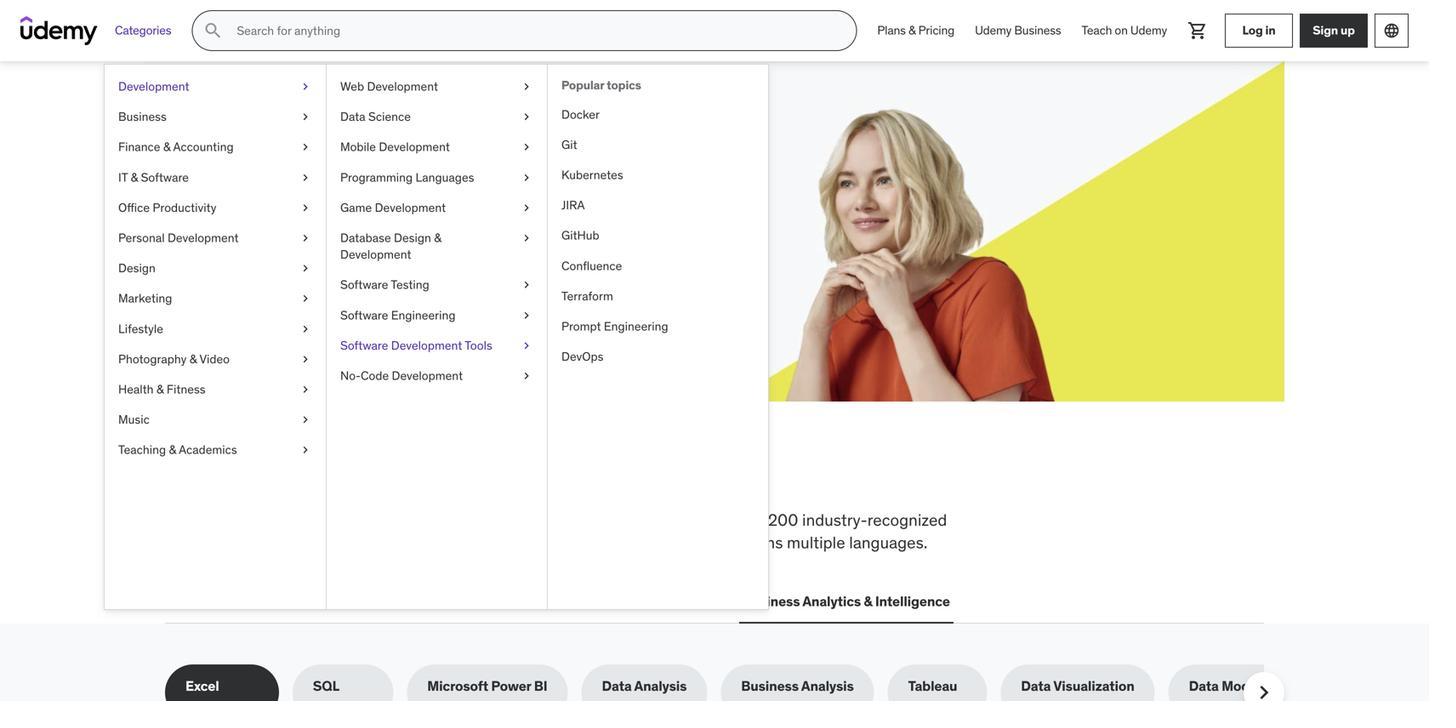 Task type: vqa. For each thing, say whether or not it's contained in the screenshot.
xsmall icon in the Data Science "link"
yes



Task type: describe. For each thing, give the bounding box(es) containing it.
data right bi
[[602, 677, 632, 695]]

& for academics
[[169, 442, 176, 457]]

just
[[517, 177, 539, 195]]

software for software testing
[[340, 277, 388, 292]]

xsmall image for photography & video
[[299, 351, 312, 367]]

terraform
[[562, 288, 613, 304]]

software for software development tools
[[340, 338, 388, 353]]

0 vertical spatial skills
[[282, 453, 374, 498]]

development for web development button at the bottom of page
[[200, 593, 285, 610]]

leadership button
[[423, 581, 500, 622]]

in inside log in link
[[1266, 23, 1276, 38]]

photography
[[118, 351, 187, 367]]

fitness
[[167, 382, 206, 397]]

xsmall image for marketing
[[299, 290, 312, 307]]

intelligence
[[875, 593, 950, 610]]

log in
[[1243, 23, 1276, 38]]

professional
[[519, 532, 607, 553]]

health & fitness link
[[105, 374, 326, 405]]

xsmall image for office productivity
[[299, 199, 312, 216]]

mobile
[[340, 139, 376, 155]]

personal development
[[118, 230, 239, 245]]

it certifications button
[[302, 581, 410, 622]]

tableau
[[908, 677, 957, 695]]

it for it & software
[[118, 170, 128, 185]]

confluence link
[[548, 251, 768, 281]]

software engineering
[[340, 307, 456, 323]]

personal development link
[[105, 223, 326, 253]]

web development link
[[327, 71, 547, 102]]

visualization
[[1054, 677, 1135, 695]]

web for web development button at the bottom of page
[[168, 593, 197, 610]]

skills inside the covering critical workplace skills to technical topics, including prep content for over 200 industry-recognized certifications, our catalog supports well-rounded professional development and spans multiple languages.
[[364, 510, 400, 530]]

design link
[[105, 253, 326, 283]]

& inside button
[[864, 593, 872, 610]]

popular
[[562, 77, 604, 93]]

for inside the skills for your future expand your potential with a course. starting at just $12.99 through dec 15.
[[308, 135, 347, 171]]

and
[[709, 532, 736, 553]]

software for software engineering
[[340, 307, 388, 323]]

$12.99
[[226, 196, 268, 214]]

& inside database design & development
[[434, 230, 441, 245]]

code
[[361, 368, 389, 383]]

topics,
[[491, 510, 539, 530]]

jira link
[[548, 190, 768, 220]]

next image
[[1251, 679, 1278, 701]]

microsoft power bi
[[427, 677, 547, 695]]

database
[[340, 230, 391, 245]]

power
[[491, 677, 531, 695]]

our
[[267, 532, 290, 553]]

over
[[733, 510, 764, 530]]

xsmall image for lifestyle
[[299, 321, 312, 337]]

categories button
[[105, 10, 182, 51]]

xsmall image for health & fitness
[[299, 381, 312, 398]]

office
[[118, 200, 150, 215]]

dec
[[322, 196, 346, 214]]

modeling
[[1222, 677, 1281, 695]]

place
[[643, 453, 731, 498]]

industry-
[[802, 510, 868, 530]]

docker link
[[548, 99, 768, 130]]

0 vertical spatial your
[[352, 135, 414, 171]]

communication button
[[618, 581, 726, 622]]

marketing link
[[105, 283, 326, 314]]

leadership
[[427, 593, 497, 610]]

it certifications
[[305, 593, 406, 610]]

supports
[[352, 532, 416, 553]]

development down categories dropdown button
[[118, 79, 189, 94]]

well-
[[420, 532, 455, 553]]

development for mobile development link at the top of page
[[379, 139, 450, 155]]

catalog
[[294, 532, 348, 553]]

& for pricing
[[909, 23, 916, 38]]

workplace
[[286, 510, 360, 530]]

plans
[[877, 23, 906, 38]]

15.
[[349, 196, 366, 214]]

web development for web development button at the bottom of page
[[168, 593, 285, 610]]

engineering for software testing
[[391, 307, 456, 323]]

certifications
[[320, 593, 406, 610]]

data left modeling
[[1189, 677, 1219, 695]]

xsmall image for software engineering
[[520, 307, 533, 324]]

xsmall image for software testing
[[520, 277, 533, 293]]

including
[[543, 510, 609, 530]]

potential
[[305, 177, 359, 195]]

skills for your future expand your potential with a course. starting at just $12.99 through dec 15.
[[226, 135, 539, 214]]

xsmall image for database design & development
[[520, 230, 533, 246]]

development for web development link at the top of page
[[367, 79, 438, 94]]

log in link
[[1225, 14, 1293, 48]]

sql
[[313, 677, 339, 695]]

plans & pricing
[[877, 23, 955, 38]]

the
[[221, 453, 276, 498]]

xsmall image for mobile development
[[520, 139, 533, 156]]

teach on udemy link
[[1072, 10, 1177, 51]]

data science button
[[514, 581, 604, 622]]

through
[[271, 196, 319, 214]]

data science for data science "button"
[[517, 593, 601, 610]]

analysis for data analysis
[[634, 677, 687, 695]]

git
[[562, 137, 577, 152]]

& for accounting
[[163, 139, 171, 155]]

teach
[[1082, 23, 1112, 38]]

prompt engineering link
[[548, 311, 768, 342]]

web development button
[[165, 581, 288, 622]]

languages
[[416, 170, 474, 185]]

xsmall image for design
[[299, 260, 312, 277]]

teaching & academics
[[118, 442, 237, 457]]

it & software link
[[105, 162, 326, 193]]

teach on udemy
[[1082, 23, 1167, 38]]

confluence
[[562, 258, 622, 273]]

software inside it & software link
[[141, 170, 189, 185]]

to
[[404, 510, 419, 530]]

data up mobile at the top left of page
[[340, 109, 366, 124]]

lifestyle link
[[105, 314, 326, 344]]

health
[[118, 382, 154, 397]]

lifestyle
[[118, 321, 163, 336]]

sign up link
[[1300, 14, 1368, 48]]



Task type: locate. For each thing, give the bounding box(es) containing it.
choose a language image
[[1383, 22, 1400, 39]]

0 horizontal spatial in
[[536, 453, 569, 498]]

1 vertical spatial skills
[[364, 510, 400, 530]]

docker
[[562, 107, 600, 122]]

xsmall image for finance & accounting
[[299, 139, 312, 156]]

software development tools element
[[547, 65, 768, 609]]

design inside database design & development
[[394, 230, 431, 245]]

on
[[1115, 23, 1128, 38]]

xsmall image for business
[[299, 109, 312, 125]]

xsmall image inside web development link
[[520, 78, 533, 95]]

development for software development tools link
[[391, 338, 462, 353]]

0 vertical spatial science
[[368, 109, 411, 124]]

& up office
[[131, 170, 138, 185]]

xsmall image inside music link
[[299, 411, 312, 428]]

1 vertical spatial web
[[168, 593, 197, 610]]

business for business analytics & intelligence
[[743, 593, 800, 610]]

development inside button
[[200, 593, 285, 610]]

it up office
[[118, 170, 128, 185]]

xsmall image down just
[[520, 199, 533, 216]]

1 vertical spatial web development
[[168, 593, 285, 610]]

science for data science "button"
[[550, 593, 601, 610]]

languages.
[[849, 532, 928, 553]]

xsmall image inside teaching & academics link
[[299, 442, 312, 458]]

a
[[391, 177, 398, 195]]

1 vertical spatial science
[[550, 593, 601, 610]]

data inside "button"
[[517, 593, 547, 610]]

github
[[562, 228, 599, 243]]

1 vertical spatial design
[[118, 260, 156, 276]]

1 vertical spatial your
[[275, 177, 301, 195]]

testing
[[391, 277, 429, 292]]

data science down professional
[[517, 593, 601, 610]]

xsmall image left no-
[[299, 381, 312, 398]]

submit search image
[[203, 20, 223, 41]]

office productivity link
[[105, 193, 326, 223]]

tools
[[465, 338, 492, 353]]

xsmall image left popular
[[520, 78, 533, 95]]

xsmall image inside it & software link
[[299, 169, 312, 186]]

science inside data science "button"
[[550, 593, 601, 610]]

xsmall image inside office productivity link
[[299, 199, 312, 216]]

prompt
[[562, 319, 601, 334]]

2 udemy from the left
[[1131, 23, 1167, 38]]

kubernetes
[[562, 167, 623, 182]]

database design & development link
[[327, 223, 547, 270]]

0 horizontal spatial engineering
[[391, 307, 456, 323]]

data science inside "button"
[[517, 593, 601, 610]]

xsmall image for web development
[[520, 78, 533, 95]]

xsmall image inside mobile development link
[[520, 139, 533, 156]]

1 horizontal spatial web development
[[340, 79, 438, 94]]

covering
[[165, 510, 230, 530]]

business inside topic filters element
[[741, 677, 799, 695]]

0 vertical spatial web development
[[340, 79, 438, 94]]

0 vertical spatial data science
[[340, 109, 411, 124]]

1 horizontal spatial engineering
[[604, 319, 668, 334]]

1 horizontal spatial analysis
[[801, 677, 854, 695]]

web inside button
[[168, 593, 197, 610]]

multiple
[[787, 532, 845, 553]]

1 horizontal spatial your
[[352, 135, 414, 171]]

0 horizontal spatial data science
[[340, 109, 411, 124]]

data science
[[340, 109, 411, 124], [517, 593, 601, 610]]

in
[[1266, 23, 1276, 38], [536, 453, 569, 498]]

0 vertical spatial web
[[340, 79, 364, 94]]

your
[[352, 135, 414, 171], [275, 177, 301, 195]]

data modeling
[[1189, 677, 1281, 695]]

skills up the 'workplace'
[[282, 453, 374, 498]]

software up software engineering
[[340, 277, 388, 292]]

web for web development link at the top of page
[[340, 79, 364, 94]]

log
[[1243, 23, 1263, 38]]

engineering
[[391, 307, 456, 323], [604, 319, 668, 334]]

github link
[[548, 220, 768, 251]]

web development inside web development button
[[168, 593, 285, 610]]

& right teaching
[[169, 442, 176, 457]]

science down professional
[[550, 593, 601, 610]]

categories
[[115, 23, 171, 38]]

0 horizontal spatial science
[[368, 109, 411, 124]]

data left visualization
[[1021, 677, 1051, 695]]

xsmall image inside the business link
[[299, 109, 312, 125]]

science up mobile development at the top of the page
[[368, 109, 411, 124]]

for inside the covering critical workplace skills to technical topics, including prep content for over 200 industry-recognized certifications, our catalog supports well-rounded professional development and spans multiple languages.
[[710, 510, 730, 530]]

design down game development
[[394, 230, 431, 245]]

data science for data science link
[[340, 109, 411, 124]]

business inside button
[[743, 593, 800, 610]]

0 vertical spatial it
[[118, 170, 128, 185]]

science inside data science link
[[368, 109, 411, 124]]

software up code
[[340, 338, 388, 353]]

software development tools link
[[327, 330, 547, 361]]

it left certifications
[[305, 593, 317, 610]]

sign up
[[1313, 23, 1355, 38]]

topic filters element
[[165, 665, 1302, 701]]

software up office productivity
[[141, 170, 189, 185]]

& down game development link
[[434, 230, 441, 245]]

finance & accounting link
[[105, 132, 326, 162]]

& for video
[[189, 351, 197, 367]]

in right log
[[1266, 23, 1276, 38]]

xsmall image inside photography & video link
[[299, 351, 312, 367]]

1 vertical spatial data science
[[517, 593, 601, 610]]

0 horizontal spatial analysis
[[634, 677, 687, 695]]

0 vertical spatial for
[[308, 135, 347, 171]]

1 horizontal spatial design
[[394, 230, 431, 245]]

& right analytics
[[864, 593, 872, 610]]

xsmall image inside database design & development link
[[520, 230, 533, 246]]

at
[[501, 177, 513, 195]]

udemy right pricing
[[975, 23, 1012, 38]]

prep
[[613, 510, 646, 530]]

it
[[118, 170, 128, 185], [305, 593, 317, 610]]

analysis
[[634, 677, 687, 695], [801, 677, 854, 695]]

software down software testing
[[340, 307, 388, 323]]

0 horizontal spatial design
[[118, 260, 156, 276]]

xsmall image
[[299, 78, 312, 95], [299, 109, 312, 125], [299, 139, 312, 156], [299, 169, 312, 186], [520, 169, 533, 186], [520, 230, 533, 246], [299, 260, 312, 277], [520, 307, 533, 324], [299, 321, 312, 337], [520, 337, 533, 354], [299, 351, 312, 367], [520, 367, 533, 384], [299, 411, 312, 428], [299, 442, 312, 458]]

1 horizontal spatial web
[[340, 79, 364, 94]]

xsmall image for game development
[[520, 199, 533, 216]]

& right 'plans'
[[909, 23, 916, 38]]

engineering down "terraform" link
[[604, 319, 668, 334]]

xsmall image inside software testing link
[[520, 277, 533, 293]]

& for software
[[131, 170, 138, 185]]

1 vertical spatial for
[[710, 510, 730, 530]]

programming languages link
[[327, 162, 547, 193]]

data science up mobile at the top left of page
[[340, 109, 411, 124]]

finance & accounting
[[118, 139, 234, 155]]

1 horizontal spatial for
[[710, 510, 730, 530]]

web development for web development link at the top of page
[[340, 79, 438, 94]]

xsmall image inside data science link
[[520, 109, 533, 125]]

all the skills you need in one place
[[165, 453, 731, 498]]

1 horizontal spatial it
[[305, 593, 317, 610]]

xsmall image for software development tools
[[520, 337, 533, 354]]

web up mobile at the top left of page
[[340, 79, 364, 94]]

development for game development link
[[375, 200, 446, 215]]

it for it certifications
[[305, 593, 317, 610]]

xsmall image inside development link
[[299, 78, 312, 95]]

software inside software testing link
[[340, 277, 388, 292]]

it inside button
[[305, 593, 317, 610]]

for up potential
[[308, 135, 347, 171]]

popular topics
[[562, 77, 641, 93]]

data science link
[[327, 102, 547, 132]]

web development down certifications,
[[168, 593, 285, 610]]

data down professional
[[517, 593, 547, 610]]

xsmall image up just
[[520, 139, 533, 156]]

xsmall image inside software development tools link
[[520, 337, 533, 354]]

xsmall image inside the marketing link
[[299, 290, 312, 307]]

software inside software engineering link
[[340, 307, 388, 323]]

web down certifications,
[[168, 593, 197, 610]]

engineering inside 'link'
[[604, 319, 668, 334]]

xsmall image left dec
[[299, 199, 312, 216]]

development down software engineering link
[[391, 338, 462, 353]]

1 horizontal spatial data science
[[517, 593, 601, 610]]

data visualization
[[1021, 677, 1135, 695]]

business
[[1014, 23, 1061, 38], [118, 109, 167, 124], [743, 593, 800, 610], [741, 677, 799, 695]]

xsmall image inside lifestyle link
[[299, 321, 312, 337]]

xsmall image for no-code development
[[520, 367, 533, 384]]

you
[[380, 453, 441, 498]]

0 horizontal spatial for
[[308, 135, 347, 171]]

web development inside web development link
[[340, 79, 438, 94]]

udemy image
[[20, 16, 98, 45]]

0 horizontal spatial it
[[118, 170, 128, 185]]

health & fitness
[[118, 382, 206, 397]]

xsmall image left docker
[[520, 109, 533, 125]]

business for business
[[118, 109, 167, 124]]

& right finance on the left
[[163, 139, 171, 155]]

xsmall image inside game development link
[[520, 199, 533, 216]]

xsmall image inside personal development link
[[299, 230, 312, 246]]

business analysis
[[741, 677, 854, 695]]

0 vertical spatial design
[[394, 230, 431, 245]]

engineering up 'software development tools'
[[391, 307, 456, 323]]

xsmall image left software testing
[[299, 290, 312, 307]]

development down database
[[340, 247, 411, 262]]

devops
[[562, 349, 604, 364]]

xsmall image left the terraform
[[520, 277, 533, 293]]

expand
[[226, 177, 272, 195]]

xsmall image inside programming languages link
[[520, 169, 533, 186]]

video
[[199, 351, 230, 367]]

for
[[308, 135, 347, 171], [710, 510, 730, 530]]

for up the 'and'
[[710, 510, 730, 530]]

git link
[[548, 130, 768, 160]]

software testing link
[[327, 270, 547, 300]]

starting
[[449, 177, 498, 195]]

1 horizontal spatial in
[[1266, 23, 1276, 38]]

udemy right on
[[1131, 23, 1167, 38]]

xsmall image inside design link
[[299, 260, 312, 277]]

photography & video link
[[105, 344, 326, 374]]

development down office productivity link
[[168, 230, 239, 245]]

teaching & academics link
[[105, 435, 326, 465]]

shopping cart with 0 items image
[[1188, 20, 1208, 41]]

0 horizontal spatial your
[[275, 177, 301, 195]]

xsmall image for data science
[[520, 109, 533, 125]]

development down software development tools link
[[392, 368, 463, 383]]

development up programming languages
[[379, 139, 450, 155]]

udemy business
[[975, 23, 1061, 38]]

web development up data science link
[[340, 79, 438, 94]]

no-code development link
[[327, 361, 547, 391]]

finance
[[118, 139, 160, 155]]

microsoft
[[427, 677, 488, 695]]

mobile development
[[340, 139, 450, 155]]

bi
[[534, 677, 547, 695]]

development inside database design & development
[[340, 247, 411, 262]]

xsmall image inside health & fitness link
[[299, 381, 312, 398]]

jira
[[562, 197, 585, 213]]

1 analysis from the left
[[634, 677, 687, 695]]

2 analysis from the left
[[801, 677, 854, 695]]

personal
[[118, 230, 165, 245]]

xsmall image down through at the left top of the page
[[299, 230, 312, 246]]

business link
[[105, 102, 326, 132]]

technical
[[422, 510, 488, 530]]

in up including
[[536, 453, 569, 498]]

& for fitness
[[156, 382, 164, 397]]

1 vertical spatial in
[[536, 453, 569, 498]]

xsmall image inside finance & accounting link
[[299, 139, 312, 156]]

business analytics & intelligence
[[743, 593, 950, 610]]

skills up supports at the left of the page
[[364, 510, 400, 530]]

xsmall image for personal development
[[299, 230, 312, 246]]

game development
[[340, 200, 446, 215]]

need
[[447, 453, 529, 498]]

0 horizontal spatial web
[[168, 593, 197, 610]]

sign
[[1313, 23, 1338, 38]]

office productivity
[[118, 200, 216, 215]]

business for business analysis
[[741, 677, 799, 695]]

1 udemy from the left
[[975, 23, 1012, 38]]

kubernetes link
[[548, 160, 768, 190]]

analysis for business analysis
[[801, 677, 854, 695]]

xsmall image for it & software
[[299, 169, 312, 186]]

covering critical workplace skills to technical topics, including prep content for over 200 industry-recognized certifications, our catalog supports well-rounded professional development and spans multiple languages.
[[165, 510, 947, 553]]

software inside software development tools link
[[340, 338, 388, 353]]

xsmall image inside software engineering link
[[520, 307, 533, 324]]

xsmall image inside no-code development link
[[520, 367, 533, 384]]

communication
[[621, 593, 722, 610]]

xsmall image
[[520, 78, 533, 95], [520, 109, 533, 125], [520, 139, 533, 156], [299, 199, 312, 216], [520, 199, 533, 216], [299, 230, 312, 246], [520, 277, 533, 293], [299, 290, 312, 307], [299, 381, 312, 398]]

music link
[[105, 405, 326, 435]]

up
[[1341, 23, 1355, 38]]

marketing
[[118, 291, 172, 306]]

0 horizontal spatial udemy
[[975, 23, 1012, 38]]

devops link
[[548, 342, 768, 372]]

1 horizontal spatial udemy
[[1131, 23, 1167, 38]]

& left video
[[189, 351, 197, 367]]

development down course.
[[375, 200, 446, 215]]

xsmall image for development
[[299, 78, 312, 95]]

& right health
[[156, 382, 164, 397]]

science for data science link
[[368, 109, 411, 124]]

1 vertical spatial it
[[305, 593, 317, 610]]

development down certifications,
[[200, 593, 285, 610]]

xsmall image for music
[[299, 411, 312, 428]]

one
[[575, 453, 636, 498]]

all
[[165, 453, 215, 498]]

0 horizontal spatial web development
[[168, 593, 285, 610]]

1 horizontal spatial science
[[550, 593, 601, 610]]

200
[[768, 510, 798, 530]]

development up data science link
[[367, 79, 438, 94]]

xsmall image for teaching & academics
[[299, 442, 312, 458]]

engineering for terraform
[[604, 319, 668, 334]]

development for personal development link
[[168, 230, 239, 245]]

Search for anything text field
[[233, 16, 836, 45]]

xsmall image for programming languages
[[520, 169, 533, 186]]

design down personal on the left of the page
[[118, 260, 156, 276]]

0 vertical spatial in
[[1266, 23, 1276, 38]]



